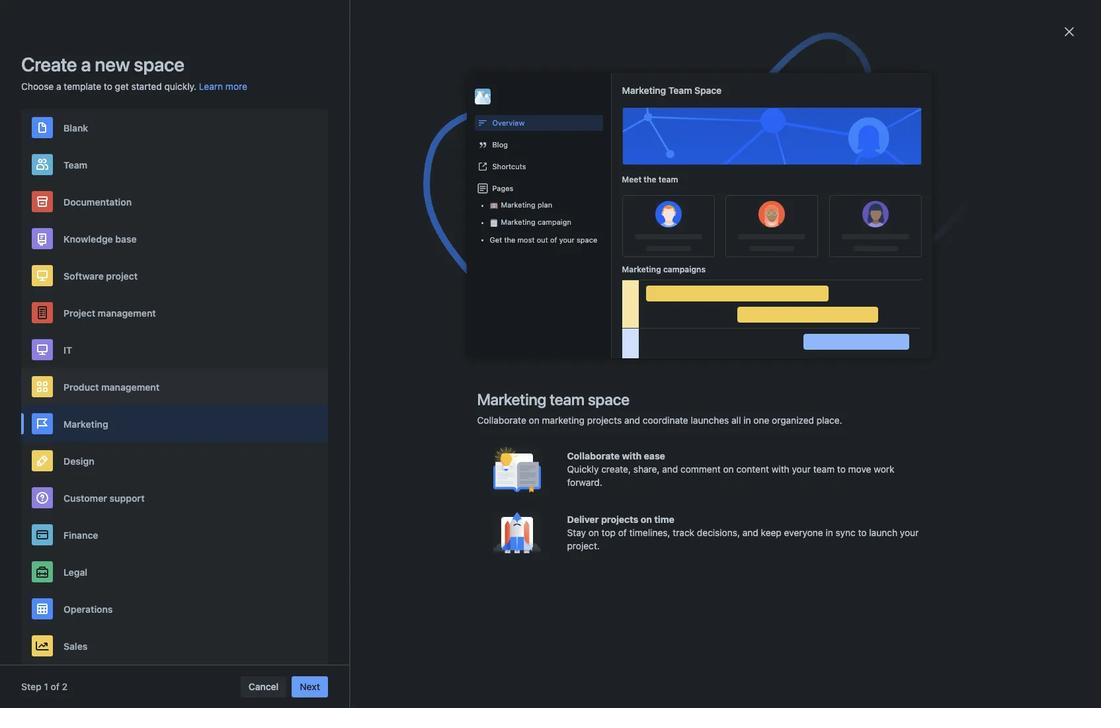 Task type: describe. For each thing, give the bounding box(es) containing it.
topics
[[351, 467, 377, 478]]

@ up problem
[[569, 665, 577, 677]]

get for get the most out of your space
[[490, 235, 502, 244]]

get
[[115, 81, 129, 92]]

1 vertical spatial list
[[476, 454, 492, 465]]

2 october 20, 2023 button from the top
[[418, 419, 494, 432]]

@ up set
[[615, 441, 623, 452]]

other
[[517, 579, 540, 591]]

them
[[732, 441, 754, 452]]

meeting for template - meeting notes
[[369, 403, 409, 415]]

notes inside date  participants list meeting participants using their @ mention names @ mention a person to add them as an attendee and they will be notified.  goals list goals for this meeting (e.g., set design priorities for fy19) discussion topics time item presenter notes add notes for each discussion topic  action items add action items to close the loo
[[516, 467, 540, 478]]

ago right pages
[[515, 192, 528, 201]]

plan for template - project plan owned by
[[406, 628, 427, 640]]

20, for using
[[456, 419, 469, 431]]

1 horizontal spatial any
[[500, 579, 515, 591]]

see
[[585, 328, 600, 339]]

discussion
[[580, 467, 625, 478]]

person
[[670, 441, 700, 452]]

• for week.
[[497, 532, 501, 543]]

owned for copy
[[300, 532, 330, 543]]

edit feed
[[759, 230, 797, 241]]

each inside date  participants list meeting participants using their @ mention names @ mention a person to add them as an attendee and they will be notified.  goals list goals for this meeting (e.g., set design priorities for fy19) discussion topics time item presenter notes add notes for each discussion topic  action items add action items to close the loo
[[556, 467, 577, 478]]

each inside copy and paste this section for each week. type // to add a date win add a few things that went well this week needs input add some projects or efforts that need more input/help note focus add some areas you'll be focusing on next week \n focus \n notes enter any other thoughts or feelings about this past week important links add any key links tha
[[435, 553, 456, 564]]

marketing for plan
[[501, 200, 536, 209]]

weekly for template - weekly status report my first space
[[524, 91, 556, 103]]

my inside "template - weekly status report my first space"
[[474, 103, 484, 111]]

in up blogs,
[[965, 203, 973, 215]]

1 inside create a new space dialog
[[44, 681, 48, 693]]

0 horizontal spatial greg robinson link
[[74, 220, 233, 243]]

presenter
[[425, 467, 466, 478]]

0 horizontal spatial greg
[[104, 226, 124, 237]]

2 horizontal spatial week
[[748, 553, 770, 564]]

the
[[407, 328, 424, 339]]

base
[[115, 233, 137, 244]]

names
[[584, 441, 612, 452]]

team inside marketing team space collaborate on marketing projects and coordinate launches all in one organized place.
[[550, 390, 585, 409]]

describe
[[518, 692, 556, 703]]

they inside date  participants list meeting participants using their @ mention names @ mention a person to add them as an attendee and they will be notified.  goals list goals for this meeting (e.g., set design priorities for fy19) discussion topics time item presenter notes add notes for each discussion topic  action items add action items to close the loo
[[359, 454, 377, 465]]

whiteboards are available in beta more freeform than pages or blogs, whiteboards empower teams to organize and brainstorm in new ways.
[[834, 203, 998, 257]]

1 down "marketing team space"
[[660, 121, 664, 130]]

overview left visual at left bottom
[[430, 355, 468, 366]]

1 horizontal spatial week
[[697, 579, 719, 591]]

october 20, 2023 button for get the most out of your team space
[[418, 306, 494, 319]]

space inside template - project plan my first space
[[318, 174, 338, 183]]

first inside template - project plan my first space
[[302, 174, 316, 183]]

software
[[63, 270, 104, 281]]

a right choose
[[56, 81, 61, 92]]

add down things
[[641, 566, 658, 577]]

minutes for visited 10 minutes ago
[[486, 192, 513, 201]]

week.
[[459, 553, 483, 564]]

your inside driver @ mention the driver approver @ approver contributors @ contributors informed @ stakeholders objective summarize the objective in 1-2 sentences due date type // to add a date key outcomes list expected outcomes and success metrics status / /  problem statement describe the problem and its impact. include the hypothesis that's driving your w
[[358, 705, 377, 708]]

a left stellar
[[331, 328, 336, 339]]

get the most out of your space
[[490, 235, 597, 244]]

team inside team button
[[63, 159, 87, 170]]

ago up blog
[[507, 121, 520, 130]]

in down teams
[[941, 245, 948, 257]]

went
[[688, 553, 709, 564]]

1 up getting on the left top of page
[[476, 121, 479, 130]]

will inside create a stellar overview the overview is the first page visitors will see when they visit your space, so it helps to include some information on what the space is about and what your team is working on. overview.svg add a header image. this gives your overview visual appeal and makes it welcoming for visitors. explain what the space is for. start
[[569, 328, 582, 339]]

your down the campaign
[[559, 235, 575, 244]]

shortcuts
[[492, 162, 526, 171]]

5 minutes ago
[[291, 192, 341, 201]]

2 inside driver @ mention the driver approver @ approver contributors @ contributors informed @ stakeholders objective summarize the objective in 1-2 sentences due date type // to add a date key outcomes list expected outcomes and success metrics status / /  problem statement describe the problem and its impact. include the hypothesis that's driving your w
[[426, 679, 432, 690]]

is down when
[[614, 341, 621, 353]]

first inside create a stellar overview the overview is the first page visitors will see when they visit your space, so it helps to include some information on what the space is about and what your team is working on. overview.svg add a header image. this gives your overview visual appeal and makes it welcoming for visitors. explain what the space is for. start
[[492, 328, 509, 339]]

like button
[[300, 362, 316, 372]]

space inside template - meeting notes my first space
[[686, 103, 707, 111]]

product management
[[63, 381, 160, 393]]

be inside copy and paste this section for each week. type // to add a date win add a few things that went well this week needs input add some projects or efforts that need more input/help note focus add some areas you'll be focusing on next week \n focus \n notes enter any other thoughts or feelings about this past week important links add any key links tha
[[737, 566, 748, 577]]

to left the close on the bottom left of page
[[300, 480, 309, 491]]

2 my first space from the top
[[289, 103, 338, 111]]

marketing
[[542, 415, 585, 426]]

you'll
[[712, 566, 735, 577]]

1 vertical spatial meeting
[[552, 454, 586, 465]]

marketing for campaign
[[501, 218, 536, 226]]

0 horizontal spatial what
[[423, 341, 444, 353]]

in inside marketing team space collaborate on marketing projects and coordinate launches all in one organized place.
[[744, 415, 751, 426]]

quickly.
[[164, 81, 197, 92]]

0 vertical spatial it
[[734, 328, 739, 339]]

greg inside getting started in confluence greg robinson
[[474, 174, 491, 183]]

october for this
[[418, 532, 453, 543]]

create for new
[[21, 53, 77, 75]]

stay
[[567, 527, 586, 538]]

visited 10 minutes ago
[[450, 192, 528, 201]]

getting
[[474, 163, 507, 174]]

Search field
[[850, 8, 982, 29]]

on inside create a stellar overview the overview is the first page visitors will see when they visit your space, so it helps to include some information on what the space is about and what your team is working on. overview.svg add a header image. this gives your overview visual appeal and makes it welcoming for visitors. explain what the space is for. start
[[410, 341, 421, 353]]

add down "focusing"
[[325, 593, 342, 604]]

15
[[660, 192, 668, 201]]

your inside collaborate with ease quickly create, share, and comment on content with your team to move work forward.
[[792, 464, 811, 475]]

and left makes
[[529, 355, 544, 366]]

owned for date
[[300, 419, 330, 431]]

overview inside 'link'
[[104, 64, 143, 75]]

freeform
[[859, 219, 896, 230]]

for inside copy and paste this section for each week. type // to add a date win add a few things that went well this week needs input add some projects or efforts that need more input/help note focus add some areas you'll be focusing on next week \n focus \n notes enter any other thoughts or feelings about this past week important links add any key links tha
[[421, 553, 433, 564]]

out for team
[[379, 291, 396, 303]]

2 / from the left
[[425, 692, 428, 703]]

project inside button
[[63, 307, 95, 318]]

get for get the most out of your team space
[[313, 291, 331, 303]]

my first space link up blog
[[474, 103, 523, 112]]

for left fy19)
[[701, 454, 713, 465]]

0 vertical spatial list
[[381, 441, 396, 452]]

quickly
[[567, 464, 599, 475]]

in inside getting started in confluence greg robinson
[[544, 163, 552, 174]]

2 vertical spatial or
[[583, 579, 592, 591]]

project.
[[567, 540, 600, 552]]

ago down template - project plan my first space
[[328, 192, 341, 201]]

input/help
[[546, 566, 589, 577]]

blogs,
[[959, 219, 986, 230]]

more inside create a new space choose a template to get started quickly. learn more
[[226, 81, 247, 92]]

2 horizontal spatial overview
[[658, 163, 700, 174]]

the down october 20, 2023
[[447, 341, 460, 353]]

blog
[[492, 140, 508, 149]]

team up october 20, 2023
[[435, 291, 460, 303]]

documentation
[[63, 196, 132, 207]]

on inside copy and paste this section for each week. type // to add a date win add a few things that went well this week needs input add some projects or efforts that need more input/help note focus add some areas you'll be focusing on next week \n focus \n notes enter any other thoughts or feelings about this past week important links add any key links tha
[[339, 579, 350, 591]]

1 \n from the left
[[398, 579, 406, 591]]

success
[[318, 692, 353, 703]]

project for template - project plan my first space
[[340, 163, 371, 174]]

visited for template - weekly status report
[[450, 121, 474, 130]]

owned by for template
[[300, 532, 346, 543]]

a down helps
[[753, 341, 758, 353]]

section
[[387, 553, 419, 564]]

this
[[363, 355, 381, 366]]

most for get the most out of your space
[[518, 235, 535, 244]]

metrics
[[356, 692, 388, 703]]

approver
[[472, 665, 510, 677]]

driver
[[392, 665, 417, 677]]

the up objective
[[376, 665, 390, 677]]

in inside deliver projects on time stay on top of timelines, track decisions, and keep everyone in sync to launch your project.
[[826, 527, 833, 538]]

teams
[[931, 232, 958, 243]]

product management button
[[21, 368, 328, 405]]

- for template - meeting notes
[[361, 403, 366, 415]]

ago up template - project plan my first space
[[323, 121, 336, 130]]

create a new space dialog
[[0, 0, 1101, 708]]

efforts
[[448, 566, 476, 577]]

1 vertical spatial or
[[437, 566, 445, 577]]

on inside collaborate with ease quickly create, share, and comment on content with your team to move work forward.
[[723, 464, 734, 475]]

visitors
[[535, 328, 566, 339]]

global element
[[8, 0, 847, 37]]

weekly for template - weekly status report
[[369, 516, 404, 528]]

and inside marketing team space collaborate on marketing projects and coordinate launches all in one organized place.
[[624, 415, 640, 426]]

to inside create a stellar overview the overview is the first page visitors will see when they visit your space, so it helps to include some information on what the space is about and what your team is working on. overview.svg add a header image. this gives your overview visual appeal and makes it welcoming for visitors. explain what the space is for. start
[[767, 328, 776, 339]]

0 horizontal spatial any
[[344, 593, 359, 604]]

1 vertical spatial with
[[772, 464, 790, 475]]

topic
[[627, 467, 649, 478]]

feed
[[778, 230, 797, 241]]

2 inside create a new space dialog
[[62, 681, 68, 693]]

mention inside driver @ mention the driver approver @ approver contributors @ contributors informed @ stakeholders objective summarize the objective in 1-2 sentences due date type // to add a date key outcomes list expected outcomes and success metrics status / /  problem statement describe the problem and its impact. include the hypothesis that's driving your w
[[339, 665, 374, 677]]

visual
[[471, 355, 495, 366]]

add inside date  participants list meeting participants using their @ mention names @ mention a person to add them as an attendee and they will be notified.  goals list goals for this meeting (e.g., set design priorities for fy19) discussion topics time item presenter notes add notes for each discussion topic  action items add action items to close the loo
[[714, 441, 730, 452]]

ways.
[[971, 245, 995, 257]]

team inside collaborate with ease quickly create, share, and comment on content with your team to move work forward.
[[813, 464, 835, 475]]

campaign
[[538, 218, 571, 226]]

deliver
[[567, 514, 599, 525]]

0 horizontal spatial focus
[[408, 579, 434, 591]]

top
[[602, 527, 616, 538]]

to inside whiteboards are available in beta more freeform than pages or blogs, whiteboards empower teams to organize and brainstorm in new ways.
[[960, 232, 969, 243]]

as
[[756, 441, 766, 452]]

using
[[489, 441, 512, 452]]

notes for template - meeting notes my first space
[[747, 91, 772, 103]]

marketing for team
[[622, 85, 666, 96]]

projects inside copy and paste this section for each week. type // to add a date win add a few things that went well this week needs input add some projects or efforts that need more input/help note focus add some areas you'll be focusing on next week \n focus \n notes enter any other thoughts or feelings about this past week important links add any key links tha
[[399, 566, 434, 577]]

robinson inside getting started in confluence greg robinson
[[493, 174, 525, 183]]

notes inside date  participants list meeting participants using their @ mention names @ mention a person to add them as an attendee and they will be notified.  goals list goals for this meeting (e.g., set design priorities for fy19) discussion topics time item presenter notes add notes for each discussion topic  action items add action items to close the loo
[[468, 467, 494, 478]]

1 outcomes from the left
[[630, 679, 672, 690]]

whiteboards
[[834, 232, 887, 243]]

or inside whiteboards are available in beta more freeform than pages or blogs, whiteboards empower teams to organize and brainstorm in new ways.
[[948, 219, 957, 230]]

group containing overview
[[74, 58, 233, 177]]

0 horizontal spatial date
[[500, 679, 519, 690]]

support
[[110, 492, 145, 504]]

this inside date  participants list meeting participants using their @ mention names @ mention a person to add them as an attendee and they will be notified.  goals list goals for this meeting (e.g., set design priorities for fy19) discussion topics time item presenter notes add notes for each discussion topic  action items add action items to close the loo
[[534, 454, 549, 465]]

and inside deliver projects on time stay on top of timelines, track decisions, and keep everyone in sync to launch your project.
[[743, 527, 759, 538]]

overview up information
[[367, 328, 405, 339]]

header
[[300, 355, 330, 366]]

are
[[900, 203, 916, 215]]

add inside driver @ mention the driver approver @ approver contributors @ contributors informed @ stakeholders objective summarize the objective in 1-2 sentences due date type // to add a date key outcomes list expected outcomes and success metrics status / /  problem statement describe the problem and its impact. include the hypothesis that's driving your w
[[564, 679, 580, 690]]

minute for template - weekly status report
[[481, 121, 505, 130]]

the inside date  participants list meeting participants using their @ mention names @ mention a person to add them as an attendee and they will be notified.  goals list goals for this meeting (e.g., set design priorities for fy19) discussion topics time item presenter notes add notes for each discussion topic  action items add action items to close the loo
[[336, 480, 350, 491]]

0 vertical spatial greg robinson
[[658, 174, 709, 183]]

template for template - project plan owned by
[[313, 628, 359, 640]]

create for stellar
[[300, 328, 328, 339]]

set
[[613, 454, 628, 465]]

:notepad_spiral: image for owned by
[[300, 403, 311, 413]]

summarize
[[300, 679, 348, 690]]

the left problem
[[558, 692, 572, 703]]

2 horizontal spatial date
[[590, 679, 609, 690]]

my first space link up 1 minute ago
[[289, 103, 338, 112]]

in right 'enable'
[[874, 273, 882, 284]]

the up visual at left bottom
[[476, 328, 490, 339]]

where
[[289, 59, 318, 69]]

a up input/help
[[547, 553, 552, 564]]

1 minutes from the left
[[298, 192, 326, 201]]

your up on.
[[669, 328, 688, 339]]

create,
[[601, 464, 631, 475]]

collaborate inside marketing team space collaborate on marketing projects and coordinate launches all in one organized place.
[[477, 415, 526, 426]]

@ up sentences
[[461, 665, 469, 677]]

started inside getting started in confluence greg robinson
[[509, 163, 541, 174]]

finance
[[63, 529, 98, 541]]

a up template
[[81, 53, 91, 75]]

0 horizontal spatial week
[[373, 579, 395, 591]]

is down october 20, 2023
[[467, 328, 474, 339]]

0 horizontal spatial that
[[479, 566, 496, 577]]

need
[[498, 566, 519, 577]]

2023 inside button
[[472, 307, 494, 318]]

and inside collaborate with ease quickly create, share, and comment on content with your team to move work forward.
[[662, 464, 678, 475]]

0 horizontal spatial robinson
[[127, 226, 167, 237]]

operations
[[63, 604, 113, 615]]

your up the
[[411, 291, 433, 303]]

to inside copy and paste this section for each week. type // to add a date win add a few things that went well this week needs input add some projects or efforts that need more input/help note focus add some areas you'll be focusing on next week \n focus \n notes enter any other thoughts or feelings about this past week important links add any key links tha
[[517, 553, 526, 564]]

the down expected
[[711, 692, 725, 703]]

2 items from the left
[[757, 467, 781, 478]]

by for create
[[333, 307, 343, 318]]

links
[[300, 593, 322, 604]]

impact.
[[643, 692, 675, 703]]

@ up the summarize
[[328, 665, 336, 677]]

is up visual at left bottom
[[491, 341, 498, 353]]

2 outcomes from the left
[[735, 679, 777, 690]]

1 horizontal spatial what
[[546, 341, 567, 353]]

to inside create a new space choose a template to get started quickly. learn more
[[104, 81, 112, 92]]

owned inside template - project plan owned by
[[300, 644, 330, 655]]

1 minute ago
[[291, 121, 336, 130]]

priorities
[[661, 454, 699, 465]]

things
[[640, 553, 666, 564]]

close image
[[1062, 24, 1077, 40]]

space inside create a new space choose a template to get started quickly. learn more
[[134, 53, 184, 75]]

for down their
[[519, 454, 531, 465]]

1 october from the top
[[418, 307, 453, 318]]

the down marketing campaign
[[504, 235, 515, 244]]

statement
[[471, 692, 515, 703]]

october 20, 2023 • my first space for mention
[[418, 419, 564, 431]]

next button
[[292, 677, 328, 698]]

october 20, 2023 button for template - weekly status report
[[418, 531, 494, 544]]

of right step
[[51, 681, 60, 693]]

1 horizontal spatial mention
[[547, 441, 582, 452]]

@ right their
[[536, 441, 545, 452]]

off
[[361, 59, 376, 69]]

my first space link up their
[[504, 419, 564, 432]]

this left past
[[657, 579, 673, 591]]

out for space
[[537, 235, 548, 244]]

a left few
[[614, 553, 619, 564]]

this right paste
[[369, 553, 385, 564]]

// inside copy and paste this section for each week. type // to add a date win add a few things that went well this week needs input add some projects or efforts that need more input/help note focus add some areas you'll be focusing on next week \n focus \n notes enter any other thoughts or feelings about this past week important links add any key links tha
[[509, 553, 515, 564]]

to right person
[[702, 441, 711, 452]]

@ right informed
[[675, 665, 683, 677]]

10
[[476, 192, 484, 201]]

1 horizontal spatial some
[[374, 566, 397, 577]]

my first space link down "marketing team space"
[[658, 103, 707, 112]]

visited down 'meet the team'
[[634, 192, 658, 201]]

ago down template - meeting notes my first space
[[691, 121, 704, 130]]

projects inside marketing team space collaborate on marketing projects and coordinate launches all in one organized place.
[[587, 415, 622, 426]]

1 down 'where'
[[291, 121, 295, 130]]

space inside get the most out of your team space link
[[463, 291, 492, 303]]

status for template - weekly status report
[[407, 516, 438, 528]]

on up timelines,
[[641, 514, 652, 525]]

october for participants
[[418, 419, 453, 431]]

by inside template - project plan owned by
[[333, 644, 343, 655]]

overview down october 20, 2023
[[426, 328, 464, 339]]

by for copy
[[333, 532, 343, 543]]

- for template - project plan my first space
[[333, 163, 337, 174]]

and down key
[[612, 692, 628, 703]]

announcements button
[[393, 247, 491, 269]]

this right the well
[[730, 553, 746, 564]]

template for template - project plan my first space
[[289, 163, 330, 174]]

add down goals at left
[[496, 467, 513, 478]]

your down the see
[[569, 341, 588, 353]]

project
[[106, 270, 138, 281]]

software project button
[[21, 257, 328, 294]]

visited for getting started in confluence
[[450, 192, 474, 201]]

my first space link up copy and paste this section for each week. type // to add a date win add a few things that went well this week needs input add some projects or efforts that need more input/help note focus add some areas you'll be focusing on next week \n focus \n notes enter any other thoughts or feelings about this past week important links add any key links tha
[[504, 531, 564, 544]]

the up "metrics"
[[350, 679, 364, 690]]

areas
[[686, 566, 710, 577]]

add inside create a stellar overview the overview is the first page visitors will see when they visit your space, so it helps to include some information on what the space is about and what your team is working on. overview.svg add a header image. this gives your overview visual appeal and makes it welcoming for visitors. explain what the space is for. start
[[733, 341, 750, 353]]

space inside my first space link
[[318, 103, 338, 111]]

links
[[379, 593, 398, 604]]

notes for template - meeting notes
[[411, 403, 439, 415]]

for inside create a stellar overview the overview is the first page visitors will see when they visit your space, so it helps to include some information on what the space is about and what your team is working on. overview.svg add a header image. this gives your overview visual appeal and makes it welcoming for visitors. explain what the space is for. start
[[633, 355, 645, 366]]

your right gives
[[409, 355, 428, 366]]

notes inside copy and paste this section for each week. type // to add a date win add a few things that went well this week needs input add some projects or efforts that need more input/help note focus add some areas you'll be focusing on next week \n focus \n notes enter any other thoughts or feelings about this past week important links add any key links tha
[[447, 579, 472, 591]]

customer support button
[[21, 480, 328, 517]]

date  participants list meeting participants using their @ mention names @ mention a person to add them as an attendee and they will be notified.  goals list goals for this meeting (e.g., set design priorities for fy19) discussion topics time item presenter notes add notes for each discussion topic  action items add action items to close the loo
[[300, 441, 781, 491]]

and up the that's
[[300, 692, 316, 703]]

2 horizontal spatial some
[[661, 566, 684, 577]]

of down the campaign
[[550, 235, 557, 244]]

blank button
[[21, 109, 328, 146]]

win
[[576, 553, 592, 564]]

0 horizontal spatial greg robinson
[[104, 226, 167, 237]]

new inside whiteboards are available in beta more freeform than pages or blogs, whiteboards empower teams to organize and brainstorm in new ways.
[[951, 245, 968, 257]]

date inside copy and paste this section for each week. type // to add a date win add a few things that went well this week needs input add some projects or efforts that need more input/help note focus add some areas you'll be focusing on next week \n focus \n notes enter any other thoughts or feelings about this past week important links add any key links tha
[[554, 553, 573, 564]]

focusing
[[300, 579, 337, 591]]

about inside create a stellar overview the overview is the first page visitors will see when they visit your space, so it helps to include some information on what the space is about and what your team is working on. overview.svg add a header image. this gives your overview visual appeal and makes it welcoming for visitors. explain what the space is for. start
[[500, 341, 525, 353]]

announcements
[[415, 252, 485, 263]]

pick
[[254, 59, 273, 69]]

up
[[275, 59, 287, 69]]

customer
[[63, 492, 107, 504]]

add up 'note'
[[595, 553, 612, 564]]

project for template - project plan owned by
[[369, 628, 404, 640]]

the up stellar
[[333, 291, 349, 303]]

october 20, 2023 • my first space for week.
[[418, 532, 564, 543]]

on left top
[[589, 527, 599, 538]]

participants
[[436, 441, 486, 452]]

greg robinson link for 15
[[658, 174, 709, 183]]

2 horizontal spatial robinson
[[677, 174, 709, 183]]

minutes for visited 15 minutes ago
[[670, 192, 698, 201]]

step
[[21, 681, 41, 693]]

1 vertical spatial it
[[577, 355, 583, 366]]

template for template - weekly status report
[[313, 516, 359, 528]]

finance button
[[21, 517, 328, 554]]



Task type: locate. For each thing, give the bounding box(es) containing it.
2 owned by from the top
[[300, 419, 346, 431]]

1 horizontal spatial type
[[522, 679, 543, 690]]

team up welcoming
[[590, 341, 612, 353]]

to inside collaborate with ease quickly create, share, and comment on content with your team to move work forward.
[[837, 464, 846, 475]]

date
[[302, 441, 323, 452]]

fy19)
[[716, 454, 740, 465]]

2 • from the top
[[497, 532, 501, 543]]

minutes right 15
[[670, 192, 698, 201]]

:dart: image
[[450, 93, 466, 108], [450, 93, 466, 108]]

on inside marketing team space collaborate on marketing projects and coordinate launches all in one organized place.
[[529, 415, 540, 426]]

owned by for get
[[300, 307, 346, 318]]

of up the
[[398, 291, 408, 303]]

what up makes
[[546, 341, 567, 353]]

on.
[[660, 341, 673, 353]]

most for get the most out of your team space
[[352, 291, 377, 303]]

list
[[381, 441, 396, 452], [476, 454, 492, 465], [675, 679, 690, 690]]

of inside deliver projects on time stay on top of timelines, track decisions, and keep everyone in sync to launch your project.
[[618, 527, 627, 538]]

0 horizontal spatial create
[[21, 53, 77, 75]]

notes inside template - meeting notes my first space
[[747, 91, 772, 103]]

0 horizontal spatial report
[[440, 516, 471, 528]]

that
[[669, 553, 685, 564], [479, 566, 496, 577]]

greg robinson link up visited 15 minutes ago
[[658, 174, 709, 183]]

template for template - meeting notes my first space
[[658, 91, 699, 103]]

add inside copy and paste this section for each week. type // to add a date win add a few things that went well this week needs input add some projects or efforts that need more input/help note focus add some areas you'll be focusing on next week \n focus \n notes enter any other thoughts or feelings about this past week important links add any key links tha
[[528, 553, 544, 564]]

2 vertical spatial project
[[369, 628, 404, 640]]

2 october from the top
[[418, 419, 453, 431]]

1 horizontal spatial collaborate
[[567, 450, 620, 462]]

add down helps
[[733, 341, 750, 353]]

october 20, 2023 button up the
[[418, 306, 494, 319]]

1 owned by from the top
[[300, 307, 346, 318]]

projects inside deliver projects on time stay on top of timelines, track decisions, and keep everyone in sync to launch your project.
[[601, 514, 639, 525]]

1 vertical spatial create
[[300, 328, 328, 339]]

1 by from the top
[[333, 307, 343, 318]]

project down software
[[63, 307, 95, 318]]

0 vertical spatial meeting
[[708, 91, 744, 103]]

mention up design
[[626, 441, 660, 452]]

hypothesis
[[727, 692, 774, 703]]

some inside create a stellar overview the overview is the first page visitors will see when they visit your space, so it helps to include some information on what the space is about and what your team is working on. overview.svg add a header image. this gives your overview visual appeal and makes it welcoming for visitors. explain what the space is for. start
[[333, 341, 357, 353]]

new up get
[[95, 53, 130, 75]]

marketing plan
[[501, 200, 552, 209]]

- for template - weekly status report my first space
[[517, 91, 521, 103]]

notes right space
[[747, 91, 772, 103]]

list inside driver @ mention the driver approver @ approver contributors @ contributors informed @ stakeholders objective summarize the objective in 1-2 sentences due date type // to add a date key outcomes list expected outcomes and success metrics status / /  problem statement describe the problem and its impact. include the hypothesis that's driving your w
[[675, 679, 690, 690]]

week up links
[[373, 579, 395, 591]]

popular
[[350, 252, 382, 263]]

for left quickly
[[542, 467, 554, 478]]

0 horizontal spatial or
[[437, 566, 445, 577]]

or
[[948, 219, 957, 230], [437, 566, 445, 577], [583, 579, 592, 591]]

1 horizontal spatial with
[[772, 464, 790, 475]]

to down contributors in the bottom of the page
[[553, 679, 562, 690]]

owned for create
[[300, 307, 330, 318]]

overview
[[104, 64, 143, 75], [492, 118, 525, 127], [658, 163, 700, 174]]

cancel button
[[241, 677, 287, 698]]

add
[[714, 441, 730, 452], [528, 553, 544, 564], [564, 679, 580, 690]]

sales button
[[21, 628, 328, 665]]

status inside template - weekly status report link
[[407, 516, 438, 528]]

0 horizontal spatial they
[[359, 454, 377, 465]]

2023 for their
[[472, 419, 494, 431]]

1 vertical spatial october 20, 2023 • my first space
[[418, 532, 564, 543]]

notes
[[468, 467, 494, 478], [447, 579, 472, 591]]

2 owned from the top
[[300, 419, 330, 431]]

items down an
[[757, 467, 781, 478]]

0 horizontal spatial 2
[[62, 681, 68, 693]]

0 vertical spatial be
[[396, 454, 407, 465]]

organize
[[834, 245, 871, 257]]

:wave: image
[[450, 164, 466, 180]]

plan inside create a new space dialog
[[538, 200, 552, 209]]

1 vertical spatial more
[[522, 566, 544, 577]]

1 horizontal spatial that
[[669, 553, 685, 564]]

1 october 20, 2023 • my first space from the top
[[418, 419, 564, 431]]

2023 up using
[[472, 419, 494, 431]]

by for date
[[333, 419, 343, 431]]

marketing down "product"
[[63, 418, 108, 430]]

create inside create a new space choose a template to get started quickly. learn more
[[21, 53, 77, 75]]

team up marketing
[[550, 390, 585, 409]]

- inside "template - weekly status report my first space"
[[517, 91, 521, 103]]

first inside "template - weekly status report my first space"
[[486, 103, 500, 111]]

driver
[[300, 665, 326, 677]]

3 20, from the top
[[456, 532, 469, 543]]

recent link
[[74, 82, 233, 106]]

space inside marketing team space collaborate on marketing projects and coordinate launches all in one organized place.
[[588, 390, 630, 409]]

-
[[517, 91, 521, 103], [701, 91, 706, 103], [333, 163, 337, 174], [361, 403, 366, 415], [361, 516, 366, 528], [361, 628, 366, 640]]

be up item
[[396, 454, 407, 465]]

they inside create a stellar overview the overview is the first page visitors will see when they visit your space, so it helps to include some information on what the space is about and what your team is working on. overview.svg add a header image. this gives your overview visual appeal and makes it welcoming for visitors. explain what the space is for. start
[[628, 328, 647, 339]]

launch
[[869, 527, 898, 538]]

focus
[[613, 566, 639, 577], [408, 579, 434, 591]]

learn
[[199, 81, 223, 92]]

my inside template - project plan my first space
[[289, 174, 300, 183]]

3 owned from the top
[[300, 532, 330, 543]]

when
[[603, 328, 625, 339]]

1 vertical spatial out
[[379, 291, 396, 303]]

due
[[481, 679, 498, 690]]

more inside copy and paste this section for each week. type // to add a date win add a few things that went well this week needs input add some projects or efforts that need more input/help note focus add some areas you'll be focusing on next week \n focus \n notes enter any other thoughts or feelings about this past week important links add any key links tha
[[522, 566, 544, 577]]

important
[[721, 579, 763, 591]]

greg robinson link for 10
[[474, 174, 525, 183]]

to
[[104, 81, 112, 92], [960, 232, 969, 243], [767, 328, 776, 339], [702, 441, 711, 452], [837, 464, 846, 475], [300, 480, 309, 491], [858, 527, 867, 538], [517, 553, 526, 564], [553, 679, 562, 690]]

and down whiteboards
[[874, 245, 889, 257]]

0 horizontal spatial add
[[528, 553, 544, 564]]

in left sync on the right bottom of page
[[826, 527, 833, 538]]

sales
[[63, 641, 88, 652]]

1 horizontal spatial greg robinson
[[658, 174, 709, 183]]

be up the important
[[737, 566, 748, 577]]

template for template - meeting notes
[[313, 403, 359, 415]]

will
[[569, 328, 582, 339], [380, 454, 394, 465]]

1 horizontal spatial be
[[737, 566, 748, 577]]

20, for section
[[456, 532, 469, 543]]

:sunflower: image
[[634, 164, 650, 180], [634, 164, 650, 180]]

3 october 20, 2023 button from the top
[[418, 531, 494, 544]]

in inside driver @ mention the driver approver @ approver contributors @ contributors informed @ stakeholders objective summarize the objective in 1-2 sentences due date type // to add a date key outcomes list expected outcomes and success metrics status / /  problem statement describe the problem and its impact. include the hypothesis that's driving your w
[[408, 679, 415, 690]]

in left 'confluence'
[[544, 163, 552, 174]]

item
[[403, 467, 422, 478]]

2 vertical spatial notes
[[516, 467, 540, 478]]

most inside create a new space dialog
[[518, 235, 535, 244]]

2 20, from the top
[[456, 419, 469, 431]]

weekly inside "template - weekly status report my first space"
[[524, 91, 556, 103]]

this
[[534, 454, 549, 465], [369, 553, 385, 564], [730, 553, 746, 564], [657, 579, 673, 591]]

2 visited 1 minute ago from the left
[[634, 121, 704, 130]]

few
[[622, 553, 637, 564]]

1 vertical spatial meeting
[[369, 403, 409, 415]]

0 horizontal spatial type
[[486, 553, 507, 564]]

time
[[380, 467, 401, 478]]

by up attendee
[[333, 419, 343, 431]]

get inside create a new space dialog
[[490, 235, 502, 244]]

welcoming
[[585, 355, 631, 366]]

a
[[81, 53, 91, 75], [56, 81, 61, 92], [331, 328, 336, 339], [753, 341, 758, 353], [663, 441, 668, 452], [547, 553, 552, 564], [614, 553, 619, 564], [583, 679, 588, 690]]

a inside driver @ mention the driver approver @ approver contributors @ contributors informed @ stakeholders objective summarize the objective in 1-2 sentences due date type // to add a date key outcomes list expected outcomes and success metrics status / /  problem statement describe the problem and its impact. include the hypothesis that's driving your w
[[583, 679, 588, 690]]

date up input/help
[[554, 553, 573, 564]]

0 vertical spatial focus
[[613, 566, 639, 577]]

0 horizontal spatial each
[[435, 553, 456, 564]]

settings
[[884, 273, 920, 284]]

1 horizontal spatial new
[[951, 245, 968, 257]]

1 2023 from the top
[[472, 307, 494, 318]]

3 owned by from the top
[[300, 532, 346, 543]]

started right get
[[131, 81, 162, 92]]

plan inside template - project plan my first space
[[374, 163, 393, 174]]

1 vertical spatial they
[[359, 454, 377, 465]]

collaborate inside collaborate with ease quickly create, share, and comment on content with your team to move work forward.
[[567, 450, 620, 462]]

1 horizontal spatial minute
[[481, 121, 505, 130]]

0 horizontal spatial /
[[420, 692, 423, 703]]

0 vertical spatial with
[[622, 450, 642, 462]]

0 vertical spatial 20,
[[456, 307, 469, 318]]

- inside template - project plan owned by
[[361, 628, 366, 640]]

any down the "next"
[[344, 593, 359, 604]]

1 horizontal spatial team
[[669, 85, 692, 96]]

about inside copy and paste this section for each week. type // to add a date win add a few things that went well this week needs input add some projects or efforts that need more input/help note focus add some areas you'll be focusing on next week \n focus \n notes enter any other thoughts or feelings about this past week important links add any key links tha
[[630, 579, 655, 591]]

4 owned from the top
[[300, 644, 330, 655]]

in right all
[[744, 415, 751, 426]]

create inside create a stellar overview the overview is the first page visitors will see when they visit your space, so it helps to include some information on what the space is about and what your team is working on. overview.svg add a header image. this gives your overview visual appeal and makes it welcoming for visitors. explain what the space is for. start
[[300, 328, 328, 339]]

0 horizontal spatial more
[[226, 81, 247, 92]]

to inside deliver projects on time stay on top of timelines, track decisions, and keep everyone in sync to launch your project.
[[858, 527, 867, 538]]

1 horizontal spatial overview
[[492, 118, 525, 127]]

with up topic
[[622, 450, 642, 462]]

your right launch
[[900, 527, 919, 538]]

week down areas
[[697, 579, 719, 591]]

create a new space choose a template to get started quickly. learn more
[[21, 53, 247, 92]]

1 horizontal spatial meeting
[[552, 454, 586, 465]]

:notepad_spiral: image
[[634, 93, 650, 108], [490, 219, 498, 227], [490, 219, 498, 227]]

or down 'note'
[[583, 579, 592, 591]]

visited 1 minute ago for template - meeting notes
[[634, 121, 704, 130]]

like
[[300, 362, 316, 372]]

your down "metrics"
[[358, 705, 377, 708]]

2 minutes from the left
[[486, 192, 513, 201]]

report inside "template - weekly status report my first space"
[[589, 91, 616, 103]]

overview inside create a new space dialog
[[492, 118, 525, 127]]

type up the describe
[[522, 679, 543, 690]]

this right goals at left
[[534, 454, 549, 465]]

the right meet
[[644, 175, 657, 185]]

october up participants
[[418, 419, 453, 431]]

// inside driver @ mention the driver approver @ approver contributors @ contributors informed @ stakeholders objective summarize the objective in 1-2 sentences due date type // to add a date key outcomes list expected outcomes and success metrics status / /  problem statement describe the problem and its impact. include the hypothesis that's driving your w
[[545, 679, 551, 690]]

team
[[659, 175, 678, 185], [435, 291, 460, 303], [590, 341, 612, 353], [550, 390, 585, 409], [813, 464, 835, 475]]

date down contributors
[[590, 679, 609, 690]]

operations button
[[21, 591, 328, 628]]

my inside template - meeting notes my first space
[[658, 103, 668, 111]]

status inside "template - weekly status report my first space"
[[559, 91, 586, 103]]

:goal: image
[[490, 202, 498, 210], [490, 202, 498, 210]]

team down blank
[[63, 159, 87, 170]]

greg down spaces
[[104, 226, 124, 237]]

0 vertical spatial //
[[509, 553, 515, 564]]

team up 15
[[659, 175, 678, 185]]

project inside template - project plan my first space
[[340, 163, 371, 174]]

1 horizontal spatial date
[[554, 553, 573, 564]]

0 horizontal spatial notes
[[411, 403, 439, 415]]

notes up notified.
[[411, 403, 439, 415]]

pages
[[920, 219, 946, 230]]

is left for.
[[300, 368, 307, 379]]

0 vertical spatial meeting
[[398, 441, 433, 452]]

marketing for campaigns
[[622, 265, 661, 275]]

1 horizontal spatial or
[[583, 579, 592, 591]]

marketing left campaigns on the top of page
[[622, 265, 661, 275]]

2023 up week.
[[472, 532, 494, 543]]

documentation button
[[21, 183, 328, 220]]

1 vertical spatial most
[[352, 291, 377, 303]]

the down helps
[[740, 355, 754, 366]]

1 vertical spatial any
[[344, 593, 359, 604]]

2 right step
[[62, 681, 68, 693]]

owned by up include
[[300, 307, 346, 318]]

2 horizontal spatial notes
[[747, 91, 772, 103]]

plan inside template - project plan owned by
[[406, 628, 427, 640]]

1 horizontal spatial greg robinson link
[[474, 174, 525, 183]]

1 horizontal spatial report
[[589, 91, 616, 103]]

gives
[[384, 355, 406, 366]]

visited left 10
[[450, 192, 474, 201]]

1 vertical spatial each
[[435, 553, 456, 564]]

outcomes up hypothesis
[[735, 679, 777, 690]]

launches
[[691, 415, 729, 426]]

space inside "template - weekly status report my first space"
[[502, 103, 523, 111]]

of right top
[[618, 527, 627, 538]]

2 horizontal spatial mention
[[626, 441, 660, 452]]

place.
[[817, 415, 842, 426]]

2 vertical spatial owned by
[[300, 532, 346, 543]]

1 minute from the left
[[297, 121, 321, 130]]

to up the 'need'
[[517, 553, 526, 564]]

plan for template - project plan my first space
[[374, 163, 393, 174]]

management for product management
[[101, 381, 160, 393]]

greg robinson link up software project button
[[74, 220, 233, 243]]

meeting inside template - meeting notes my first space
[[708, 91, 744, 103]]

visited 1 minute ago down "marketing team space"
[[634, 121, 704, 130]]

pages
[[492, 184, 514, 193]]

on down the
[[410, 341, 421, 353]]

1 • from the top
[[497, 419, 501, 431]]

2 vertical spatial add
[[564, 679, 580, 690]]

1 horizontal spatial visited 1 minute ago
[[634, 121, 704, 130]]

1 items from the left
[[683, 467, 707, 478]]

2023 for for
[[472, 532, 494, 543]]

in
[[544, 163, 552, 174], [965, 203, 973, 215], [941, 245, 948, 257], [874, 273, 882, 284], [744, 415, 751, 426], [826, 527, 833, 538], [408, 679, 415, 690]]

0 vertical spatial type
[[486, 553, 507, 564]]

add down fy19)
[[709, 467, 726, 478]]

- for template - weekly status report
[[361, 516, 366, 528]]

started
[[131, 81, 162, 92], [509, 163, 541, 174]]

2 october 20, 2023 • my first space from the top
[[418, 532, 564, 543]]

first inside template - meeting notes my first space
[[671, 103, 684, 111]]

date
[[554, 553, 573, 564], [500, 679, 519, 690], [590, 679, 609, 690]]

3 minute from the left
[[666, 121, 689, 130]]

1 horizontal spatial it
[[734, 328, 739, 339]]

0 vertical spatial 2023
[[472, 307, 494, 318]]

list up the include
[[675, 679, 690, 690]]

management right "product"
[[101, 381, 160, 393]]

overview up get
[[104, 64, 143, 75]]

will inside date  participants list meeting participants using their @ mention names @ mention a person to add them as an attendee and they will be notified.  goals list goals for this meeting (e.g., set design priorities for fy19) discussion topics time item presenter notes add notes for each discussion topic  action items add action items to close the loo
[[380, 454, 394, 465]]

visited for template - meeting notes
[[634, 121, 658, 130]]

brainstorm
[[892, 245, 938, 257]]

0 horizontal spatial items
[[683, 467, 707, 478]]

template inside "template - weekly status report my first space"
[[474, 91, 515, 103]]

0 vertical spatial plan
[[374, 163, 393, 174]]

that's
[[300, 705, 324, 708]]

recent
[[104, 88, 133, 99]]

the left loo
[[336, 480, 350, 491]]

:wave: image
[[450, 164, 466, 180]]

0 horizontal spatial meeting
[[398, 441, 433, 452]]

1 horizontal spatial focus
[[613, 566, 639, 577]]

1 vertical spatial //
[[545, 679, 551, 690]]

greg robinson
[[658, 174, 709, 183], [104, 226, 167, 237]]

out
[[537, 235, 548, 244], [379, 291, 396, 303]]

they up working
[[628, 328, 647, 339]]

of
[[550, 235, 557, 244], [398, 291, 408, 303], [618, 527, 627, 538], [51, 681, 60, 693]]

2 vertical spatial plan
[[406, 628, 427, 640]]

overview up visited 15 minutes ago
[[658, 163, 700, 174]]

1 vertical spatial management
[[101, 381, 160, 393]]

new inside create a new space choose a template to get started quickly. learn more
[[95, 53, 130, 75]]

1 / from the left
[[420, 692, 423, 703]]

work
[[874, 464, 895, 475]]

- for template - meeting notes my first space
[[701, 91, 706, 103]]

template inside template - meeting notes my first space
[[658, 91, 699, 103]]

robinson
[[493, 174, 525, 183], [677, 174, 709, 183], [127, 226, 167, 237]]

0 horizontal spatial mention
[[339, 665, 374, 677]]

3 2023 from the top
[[472, 532, 494, 543]]

- for template - project plan owned by
[[361, 628, 366, 640]]

so
[[721, 328, 731, 339]]

new
[[95, 53, 130, 75], [951, 245, 968, 257]]

include
[[300, 341, 331, 353]]

0 horizontal spatial weekly
[[369, 516, 404, 528]]

report for template - weekly status report
[[440, 516, 471, 528]]

marketing for team
[[477, 390, 546, 409]]

any
[[500, 579, 515, 591], [344, 593, 359, 604]]

2 vertical spatial overview
[[658, 163, 700, 174]]

week down keep
[[748, 553, 770, 564]]

1 vertical spatial started
[[509, 163, 541, 174]]

1 october 20, 2023 button from the top
[[418, 306, 494, 319]]

create up choose
[[21, 53, 77, 75]]

1 horizontal spatial status
[[559, 91, 586, 103]]

// down contributors in the bottom of the page
[[545, 679, 551, 690]]

1 horizontal spatial get
[[490, 235, 502, 244]]

october 20, 2023 • my first space up using
[[418, 419, 564, 431]]

3 october from the top
[[418, 532, 453, 543]]

1 visited 1 minute ago from the left
[[450, 121, 520, 130]]

report for template - weekly status report my first space
[[589, 91, 616, 103]]

0 vertical spatial overview
[[104, 64, 143, 75]]

start
[[326, 368, 347, 379]]

1 vertical spatial focus
[[408, 579, 434, 591]]

mention down marketing
[[547, 441, 582, 452]]

my first space link up the 5 minutes ago
[[289, 174, 338, 183]]

1 vertical spatial type
[[522, 679, 543, 690]]

template - project plan my first space
[[289, 163, 393, 183]]

1 my first space from the top
[[289, 91, 352, 103]]

2 by from the top
[[333, 419, 343, 431]]

minute for template - meeting notes
[[666, 121, 689, 130]]

the
[[644, 175, 657, 185], [504, 235, 515, 244], [333, 291, 349, 303], [476, 328, 490, 339], [447, 341, 460, 353], [740, 355, 754, 366], [336, 480, 350, 491], [376, 665, 390, 677], [350, 679, 364, 690], [558, 692, 572, 703], [711, 692, 725, 703]]

legal
[[63, 567, 87, 578]]

1 20, from the top
[[456, 307, 469, 318]]

4 by from the top
[[333, 644, 343, 655]]

0 horizontal spatial meeting
[[369, 403, 409, 415]]

status
[[559, 91, 586, 103], [407, 516, 438, 528]]

stellar
[[338, 328, 364, 339]]

0 vertical spatial owned by
[[300, 307, 346, 318]]

get down "visited 10 minutes ago" on the left of the page
[[490, 235, 502, 244]]

owned by up copy
[[300, 532, 346, 543]]

minute down "marketing team space"
[[666, 121, 689, 130]]

type inside copy and paste this section for each week. type // to add a date win add a few things that went well this week needs input add some projects or efforts that need more input/help note focus add some areas you'll be focusing on next week \n focus \n notes enter any other thoughts or feelings about this past week important links add any key links tha
[[486, 553, 507, 564]]

getting started in confluence greg robinson
[[474, 163, 605, 183]]

owned up include
[[300, 307, 330, 318]]

2 horizontal spatial greg
[[658, 174, 675, 183]]

:notepad_spiral: image
[[634, 93, 650, 108], [300, 403, 311, 413], [300, 403, 311, 413]]

marketing inside button
[[63, 418, 108, 430]]

visited 1 minute ago for template - weekly status report
[[450, 121, 520, 130]]

attendee
[[300, 454, 338, 465]]

started inside create a new space choose a template to get started quickly. learn more
[[131, 81, 162, 92]]

group
[[74, 58, 233, 177]]

add up the "next"
[[354, 566, 371, 577]]

3 minutes from the left
[[670, 192, 698, 201]]

management for project management
[[98, 307, 156, 318]]

2 horizontal spatial greg robinson link
[[658, 174, 709, 183]]

your inside deliver projects on time stay on top of timelines, track decisions, and keep everyone in sync to launch your project.
[[900, 527, 919, 538]]

robinson up visited 15 minutes ago
[[677, 174, 709, 183]]

and inside date  participants list meeting participants using their @ mention names @ mention a person to add them as an attendee and they will be notified.  goals list goals for this meeting (e.g., set design priorities for fy19) discussion topics time item presenter notes add notes for each discussion topic  action items add action items to close the loo
[[340, 454, 356, 465]]

marketing campaigns
[[622, 265, 706, 275]]

1 vertical spatial plan
[[538, 200, 552, 209]]

project
[[340, 163, 371, 174], [63, 307, 95, 318], [369, 628, 404, 640]]

3 by from the top
[[333, 532, 343, 543]]

team inside create a stellar overview the overview is the first page visitors will see when they visit your space, so it helps to include some information on what the space is about and what your team is working on. overview.svg add a header image. this gives your overview visual appeal and makes it welcoming for visitors. explain what the space is for. start
[[590, 341, 612, 353]]

most
[[518, 235, 535, 244], [352, 291, 377, 303]]

will up time
[[380, 454, 394, 465]]

learn more link
[[199, 80, 247, 93]]

1 horizontal spatial each
[[556, 467, 577, 478]]

step 1 of 2
[[21, 681, 68, 693]]

\n
[[398, 579, 406, 591], [437, 579, 445, 591]]

banner
[[0, 0, 1101, 37]]

1 vertical spatial 20,
[[456, 419, 469, 431]]

:notepad_spiral: image for visited
[[634, 93, 650, 108]]

and inside whiteboards are available in beta more freeform than pages or blogs, whiteboards empower teams to organize and brainstorm in new ways.
[[874, 245, 889, 257]]

1 horizontal spatial more
[[522, 566, 544, 577]]

- inside template - project plan my first space
[[333, 163, 337, 174]]

2 2023 from the top
[[472, 419, 494, 431]]

1 horizontal spatial plan
[[406, 628, 427, 640]]

overview.svg
[[676, 341, 731, 353]]

next
[[352, 579, 371, 591]]

1 vertical spatial overview
[[492, 118, 525, 127]]

2 \n from the left
[[437, 579, 445, 591]]

starred
[[104, 112, 135, 123]]

meeting for template - meeting notes my first space
[[708, 91, 744, 103]]

to down blogs,
[[960, 232, 969, 243]]

out inside create a new space dialog
[[537, 235, 548, 244]]

template for template - weekly status report my first space
[[474, 91, 515, 103]]

outcomes down informed
[[630, 679, 672, 690]]

0 vertical spatial any
[[500, 579, 515, 591]]

input
[[330, 566, 352, 577]]

2 horizontal spatial what
[[716, 355, 737, 366]]

2 horizontal spatial list
[[675, 679, 690, 690]]

1 owned from the top
[[300, 307, 330, 318]]

marketing down pages
[[501, 200, 536, 209]]

to inside driver @ mention the driver approver @ approver contributors @ contributors informed @ stakeholders objective summarize the objective in 1-2 sentences due date type // to add a date key outcomes list expected outcomes and success metrics status / /  problem statement describe the problem and its impact. include the hypothesis that's driving your w
[[553, 679, 562, 690]]

1 vertical spatial greg robinson
[[104, 226, 167, 237]]

0 vertical spatial create
[[21, 53, 77, 75]]

0 vertical spatial project
[[340, 163, 371, 174]]

plan
[[374, 163, 393, 174], [538, 200, 552, 209], [406, 628, 427, 640]]

tha
[[401, 593, 414, 604]]

visited down "marketing team space"
[[634, 121, 658, 130]]

on down 'input'
[[339, 579, 350, 591]]

0 horizontal spatial new
[[95, 53, 130, 75]]

0 vertical spatial october 20, 2023 button
[[418, 306, 494, 319]]

0 vertical spatial october 20, 2023 • my first space
[[418, 419, 564, 431]]

1 vertical spatial will
[[380, 454, 394, 465]]

and down page
[[527, 341, 543, 353]]

makes
[[547, 355, 575, 366]]

report inside template - weekly status report link
[[440, 516, 471, 528]]

out down marketing campaign
[[537, 235, 548, 244]]

type inside driver @ mention the driver approver @ approver contributors @ contributors informed @ stakeholders objective summarize the objective in 1-2 sentences due date type // to add a date key outcomes list expected outcomes and success metrics status / /  problem statement describe the problem and its impact. include the hypothesis that's driving your w
[[522, 679, 543, 690]]

status for template - weekly status report my first space
[[559, 91, 586, 103]]

a inside date  participants list meeting participants using their @ mention names @ mention a person to add them as an attendee and they will be notified.  goals list goals for this meeting (e.g., set design priorities for fy19) discussion topics time item presenter notes add notes for each discussion topic  action items add action items to close the loo
[[663, 441, 668, 452]]

0 vertical spatial status
[[559, 91, 586, 103]]

a up problem
[[583, 679, 588, 690]]

20, down the announcements
[[456, 307, 469, 318]]

be inside date  participants list meeting participants using their @ mention names @ mention a person to add them as an attendee and they will be notified.  goals list goals for this meeting (e.g., set design priorities for fy19) discussion topics time item presenter notes add notes for each discussion topic  action items add action items to close the loo
[[396, 454, 407, 465]]

2 minute from the left
[[481, 121, 505, 130]]

ago right 15
[[700, 192, 713, 201]]

and inside copy and paste this section for each week. type // to add a date win add a few things that went well this week needs input add some projects or efforts that need more input/help note focus add some areas you'll be focusing on next week \n focus \n notes enter any other thoughts or feelings about this past week important links add any key links tha
[[325, 553, 341, 564]]

space
[[694, 85, 722, 96]]

(e.g.,
[[589, 454, 611, 465]]

get the most out of your team space link
[[313, 290, 495, 304]]

team button
[[21, 146, 328, 183]]

started up pages
[[509, 163, 541, 174]]

2 vertical spatial october
[[418, 532, 453, 543]]

• for mention
[[497, 419, 501, 431]]



Task type: vqa. For each thing, say whether or not it's contained in the screenshot.
"Brainstorm outcomes"
no



